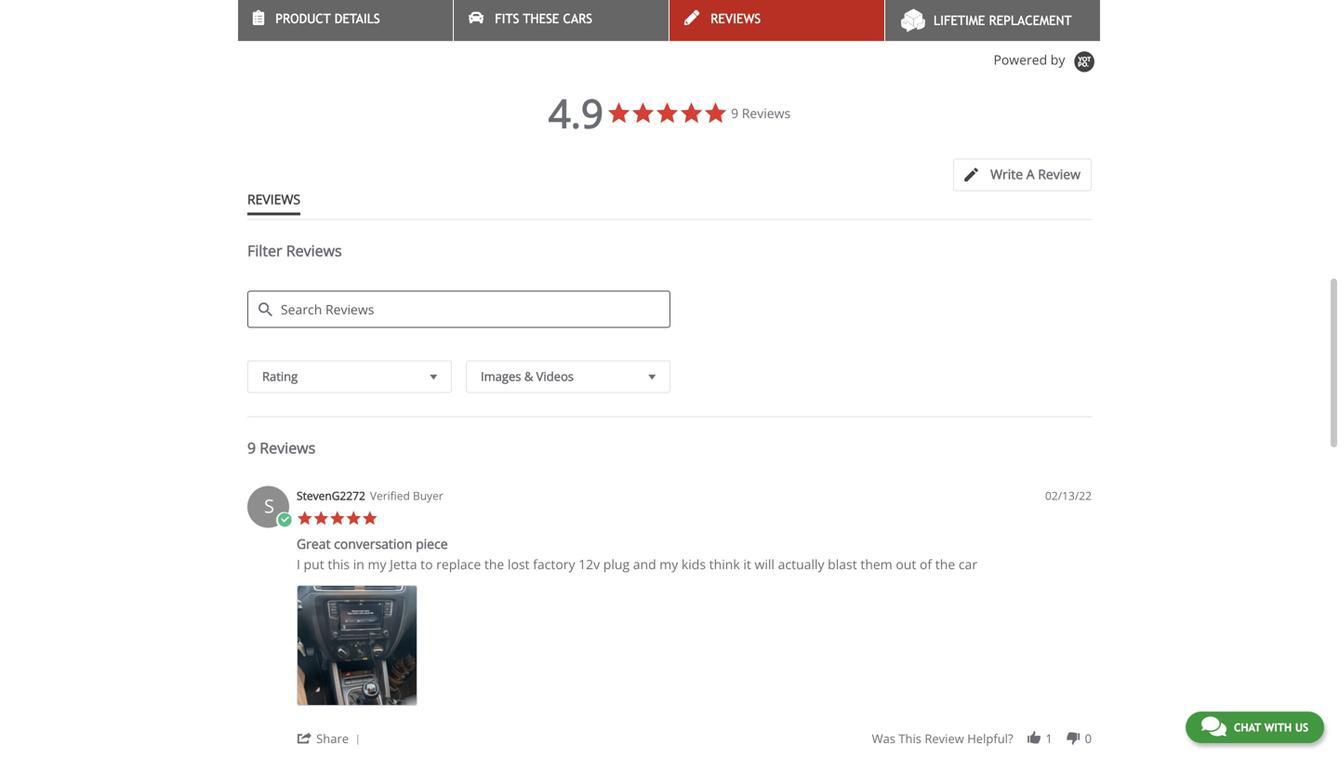 Task type: locate. For each thing, give the bounding box(es) containing it.
list item
[[297, 585, 418, 706]]

my right in
[[368, 555, 387, 573]]

this left in
[[328, 555, 350, 573]]

images
[[481, 368, 522, 385]]

in
[[353, 555, 365, 573]]

&
[[525, 368, 533, 385]]

0 vertical spatial 9 reviews
[[732, 104, 791, 122]]

1 horizontal spatial the
[[936, 555, 956, 573]]

1 vertical spatial 9 reviews
[[248, 438, 316, 458]]

this inside great conversation piece i put this in my jetta to replace the lost factory 12v plug and my kids think it will actually blast them out of the car
[[328, 555, 350, 573]]

reviews inside heading
[[286, 241, 342, 261]]

product details link
[[238, 0, 453, 41]]

blast
[[828, 555, 858, 573]]

great conversation piece heading
[[297, 535, 448, 556]]

1 horizontal spatial 9
[[732, 104, 739, 122]]

group
[[872, 730, 1092, 747]]

a
[[1027, 165, 1035, 183]]

write
[[991, 165, 1024, 183]]

verified
[[370, 488, 410, 503]]

fits these cars
[[495, 11, 593, 26]]

steveng2272
[[297, 488, 366, 503]]

0 horizontal spatial my
[[368, 555, 387, 573]]

0 horizontal spatial down triangle image
[[426, 367, 442, 386]]

2 my from the left
[[660, 555, 679, 573]]

reviews link
[[670, 0, 885, 41]]

great
[[297, 535, 331, 553]]

the left the lost
[[485, 555, 505, 573]]

the
[[485, 555, 505, 573], [936, 555, 956, 573]]

1 vertical spatial this
[[899, 730, 922, 747]]

this right was
[[899, 730, 922, 747]]

product details
[[276, 11, 380, 26]]

kids
[[682, 555, 706, 573]]

lifetime
[[934, 13, 986, 28]]

the right of at the right
[[936, 555, 956, 573]]

reviews
[[238, 4, 310, 26], [711, 11, 761, 26], [742, 104, 791, 122], [286, 241, 342, 261], [260, 438, 316, 458]]

down triangle image inside "rating filter" field
[[426, 367, 442, 386]]

my right and
[[660, 555, 679, 573]]

with
[[1265, 721, 1293, 734]]

1 horizontal spatial down triangle image
[[644, 367, 661, 386]]

4.9
[[549, 86, 604, 140]]

review
[[925, 730, 965, 747]]

lifetime replacement
[[934, 13, 1073, 28]]

fits these cars link
[[454, 0, 669, 41]]

write a review
[[991, 165, 1081, 183]]

down triangle image
[[426, 367, 442, 386], [644, 367, 661, 386]]

down triangle image for images & videos
[[644, 367, 661, 386]]

review
[[1039, 165, 1081, 183]]

lifetime replacement link
[[886, 0, 1101, 41]]

1 my from the left
[[368, 555, 387, 573]]

9
[[732, 104, 739, 122], [248, 438, 256, 458]]

this
[[328, 555, 350, 573], [899, 730, 922, 747]]

2 the from the left
[[936, 555, 956, 573]]

1 down triangle image from the left
[[426, 367, 442, 386]]

1 horizontal spatial this
[[899, 730, 922, 747]]

vote down review by steveng2272 on 13 feb 2022 image
[[1066, 730, 1082, 747]]

powered by
[[994, 51, 1069, 68]]

0 vertical spatial 9
[[732, 104, 739, 122]]

vote up review by steveng2272 on 13 feb 2022 image
[[1027, 730, 1043, 747]]

of
[[920, 555, 933, 573]]

star image
[[329, 510, 346, 527], [346, 510, 362, 527], [362, 510, 378, 527]]

Search Reviews search field
[[248, 291, 671, 328]]

chat with us
[[1235, 721, 1309, 734]]

them
[[861, 555, 893, 573]]

0 horizontal spatial this
[[328, 555, 350, 573]]

0 vertical spatial this
[[328, 555, 350, 573]]

chat with us link
[[1186, 712, 1325, 743]]

chat
[[1235, 721, 1262, 734]]

write a review button
[[954, 159, 1092, 191]]

star image down steveng2272 at the left of page
[[313, 510, 329, 527]]

plug
[[604, 555, 630, 573]]

down triangle image inside images & videos field
[[644, 367, 661, 386]]

magnifying glass image
[[259, 303, 273, 317]]

my
[[368, 555, 387, 573], [660, 555, 679, 573]]

piece
[[416, 535, 448, 553]]

star image right circle checkmark icon
[[297, 510, 313, 527]]

0 horizontal spatial the
[[485, 555, 505, 573]]

share
[[317, 730, 349, 747]]

2 down triangle image from the left
[[644, 367, 661, 386]]

rating
[[262, 368, 298, 385]]

was
[[872, 730, 896, 747]]

powered by link
[[994, 51, 1102, 74]]

seperator image
[[352, 735, 364, 746]]

down triangle image for rating
[[426, 367, 442, 386]]

verified buyer heading
[[370, 488, 444, 504]]

write no frame image
[[965, 168, 988, 182]]

filter reviews
[[248, 241, 342, 261]]

Images & Videos Filter field
[[466, 361, 671, 393]]

1 horizontal spatial my
[[660, 555, 679, 573]]

out
[[896, 555, 917, 573]]

images & videos
[[481, 368, 574, 385]]

0 horizontal spatial 9
[[248, 438, 256, 458]]

comments image
[[1202, 716, 1227, 738]]

9 reviews
[[732, 104, 791, 122], [248, 438, 316, 458]]

filter reviews heading
[[248, 241, 1092, 277]]

Rating Filter field
[[248, 361, 452, 393]]

star image
[[297, 510, 313, 527], [313, 510, 329, 527]]

0 horizontal spatial 9 reviews
[[248, 438, 316, 458]]

lost
[[508, 555, 530, 573]]



Task type: vqa. For each thing, say whether or not it's contained in the screenshot.
'Click Here' LINK
no



Task type: describe. For each thing, give the bounding box(es) containing it.
02/13/22
[[1046, 488, 1092, 503]]

product
[[276, 11, 331, 26]]

replacement
[[990, 13, 1073, 28]]

steveng2272 verified buyer
[[297, 488, 444, 503]]

s
[[264, 493, 274, 519]]

will
[[755, 555, 775, 573]]

these
[[523, 11, 560, 26]]

filter
[[248, 241, 282, 261]]

group containing was this review helpful?
[[872, 730, 1092, 747]]

conversation
[[334, 535, 413, 553]]

replace
[[437, 555, 481, 573]]

factory
[[533, 555, 576, 573]]

review date 02/13/22 element
[[1046, 488, 1092, 504]]

1 star image from the left
[[329, 510, 346, 527]]

0
[[1086, 730, 1092, 747]]

car
[[959, 555, 978, 573]]

buyer
[[413, 488, 444, 503]]

image of review by steveng2272 on 13 feb 2022 number 1 image
[[297, 585, 418, 706]]

1 the from the left
[[485, 555, 505, 573]]

powered
[[994, 51, 1048, 68]]

fits
[[495, 11, 520, 26]]

i
[[297, 555, 300, 573]]

12v
[[579, 555, 600, 573]]

to
[[421, 555, 433, 573]]

think
[[710, 555, 740, 573]]

reviews
[[248, 190, 301, 208]]

details
[[335, 11, 380, 26]]

and
[[633, 555, 657, 573]]

cars
[[563, 11, 593, 26]]

actually
[[778, 555, 825, 573]]

great conversation piece i put this in my jetta to replace the lost factory 12v plug and my kids think it will actually blast them out of the car
[[297, 535, 978, 573]]

helpful?
[[968, 730, 1014, 747]]

videos
[[537, 368, 574, 385]]

share image
[[297, 730, 313, 747]]

4.9 star rating element
[[549, 86, 604, 140]]

3 star image from the left
[[362, 510, 378, 527]]

1 horizontal spatial 9 reviews
[[732, 104, 791, 122]]

2 star image from the left
[[346, 510, 362, 527]]

by
[[1051, 51, 1066, 68]]

circle checkmark image
[[276, 512, 293, 529]]

1 star image from the left
[[297, 510, 313, 527]]

1
[[1046, 730, 1053, 747]]

it
[[744, 555, 752, 573]]

was this review helpful?
[[872, 730, 1014, 747]]

us
[[1296, 721, 1309, 734]]

1 vertical spatial 9
[[248, 438, 256, 458]]

put
[[304, 555, 324, 573]]

share button
[[297, 729, 367, 747]]

2 star image from the left
[[313, 510, 329, 527]]

jetta
[[390, 555, 417, 573]]



